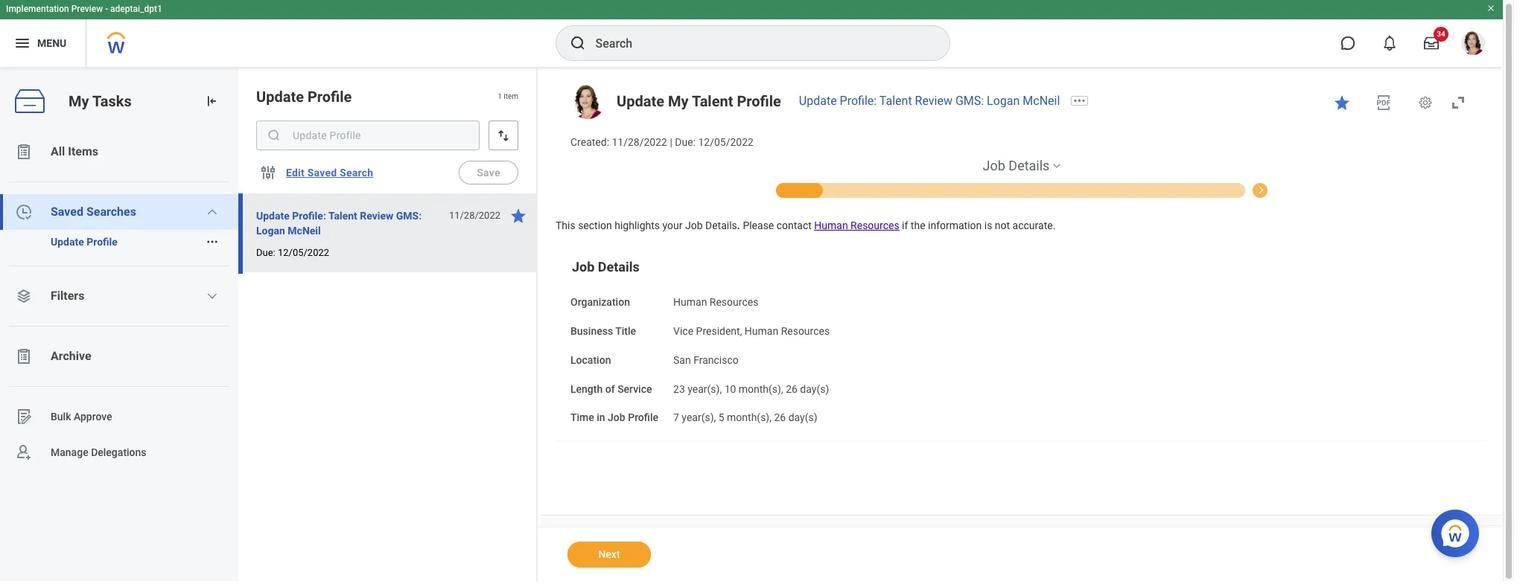 Task type: vqa. For each thing, say whether or not it's contained in the screenshot.
search icon
yes



Task type: locate. For each thing, give the bounding box(es) containing it.
1 vertical spatial logan
[[256, 225, 285, 237]]

0 horizontal spatial 11/28/2022
[[449, 210, 501, 221]]

0 vertical spatial update profile: talent review gms: logan mcneil
[[799, 94, 1061, 108]]

1 vertical spatial review
[[360, 210, 394, 222]]

0 horizontal spatial talent
[[329, 210, 358, 222]]

0 horizontal spatial star image
[[510, 207, 528, 225]]

0 horizontal spatial review
[[360, 210, 394, 222]]

0 horizontal spatial human
[[674, 297, 707, 309]]

month(s), up time in job profile element
[[739, 383, 784, 395]]

profile inside item list element
[[308, 88, 352, 106]]

details up accurate.
[[1009, 158, 1050, 173]]

0 vertical spatial details
[[1009, 158, 1050, 173]]

2 horizontal spatial details
[[1009, 158, 1050, 173]]

0 horizontal spatial 12/05/2022
[[278, 247, 329, 259]]

12/05/2022
[[699, 136, 754, 148], [278, 247, 329, 259]]

1 horizontal spatial human
[[745, 326, 779, 338]]

save
[[477, 167, 501, 179]]

None text field
[[256, 121, 480, 151]]

logan
[[987, 94, 1020, 108], [256, 225, 285, 237]]

organization element
[[674, 288, 759, 310]]

1 vertical spatial year(s),
[[682, 412, 716, 424]]

due: inside item list element
[[256, 247, 276, 259]]

profile logan mcneil image
[[1462, 31, 1486, 58]]

internal
[[1261, 185, 1291, 196]]

2 chevron down image from the top
[[207, 291, 219, 303]]

1 chevron down image from the top
[[207, 206, 219, 218]]

11/28/2022 inside item list element
[[449, 210, 501, 221]]

1 vertical spatial star image
[[510, 207, 528, 225]]

0 horizontal spatial job details
[[572, 260, 640, 275]]

chevron down image for filters
[[207, 291, 219, 303]]

year(s), for 7
[[682, 412, 716, 424]]

0 vertical spatial logan
[[987, 94, 1020, 108]]

0 horizontal spatial due:
[[256, 247, 276, 259]]

1 vertical spatial due:
[[256, 247, 276, 259]]

1 horizontal spatial profile:
[[840, 94, 877, 108]]

clipboard image
[[15, 143, 33, 161]]

searches
[[86, 205, 136, 219]]

mcneil
[[1023, 94, 1061, 108], [288, 225, 321, 237]]

2 vertical spatial resources
[[781, 326, 830, 338]]

2 vertical spatial details
[[598, 260, 640, 275]]

due: right related actions image
[[256, 247, 276, 259]]

human
[[815, 220, 849, 232], [674, 297, 707, 309], [745, 326, 779, 338]]

the
[[911, 220, 926, 232]]

0 horizontal spatial details
[[598, 260, 640, 275]]

1 vertical spatial 12/05/2022
[[278, 247, 329, 259]]

san
[[674, 355, 691, 367]]

menu
[[37, 37, 67, 49]]

job inside popup button
[[983, 158, 1006, 173]]

1 vertical spatial update profile: talent review gms: logan mcneil
[[256, 210, 422, 237]]

logan up job details popup button
[[987, 94, 1020, 108]]

rename image
[[15, 408, 33, 426]]

12/05/2022 down update profile: talent review gms: logan mcneil button
[[278, 247, 329, 259]]

month(s), for 10
[[739, 383, 784, 395]]

view printable version (pdf) image
[[1376, 94, 1393, 112]]

year(s), inside length of service element
[[688, 383, 722, 395]]

my up |
[[668, 92, 689, 110]]

1 horizontal spatial update profile
[[256, 88, 352, 106]]

0 vertical spatial due:
[[675, 136, 696, 148]]

this section highlights your job details . please contact human resources if the information is not accurate.
[[556, 220, 1056, 232]]

0 vertical spatial 12/05/2022
[[699, 136, 754, 148]]

1 horizontal spatial 11/28/2022
[[612, 136, 668, 148]]

gms:
[[956, 94, 984, 108], [396, 210, 422, 222]]

saved searches
[[51, 205, 136, 219]]

saved
[[308, 167, 337, 179], [51, 205, 83, 219]]

history
[[1338, 185, 1367, 196]]

adeptai_dpt1
[[110, 4, 162, 14]]

all items
[[51, 145, 98, 159]]

chevron down image inside saved searches dropdown button
[[207, 206, 219, 218]]

mcneil inside button
[[288, 225, 321, 237]]

gear image
[[1419, 95, 1434, 110]]

menu banner
[[0, 0, 1504, 67]]

1 horizontal spatial mcneil
[[1023, 94, 1061, 108]]

approve
[[74, 411, 112, 423]]

profile
[[308, 88, 352, 106], [737, 92, 782, 110], [1310, 185, 1336, 196], [87, 236, 118, 248], [628, 412, 659, 424]]

0 vertical spatial mcneil
[[1023, 94, 1061, 108]]

saved right edit
[[308, 167, 337, 179]]

23 year(s), 10 month(s), 26 day(s)
[[674, 383, 830, 395]]

1 horizontal spatial saved
[[308, 167, 337, 179]]

job right internal
[[1293, 185, 1308, 196]]

0 vertical spatial chevron down image
[[207, 206, 219, 218]]

chevron down image inside filters dropdown button
[[207, 291, 219, 303]]

1 vertical spatial gms:
[[396, 210, 422, 222]]

2 horizontal spatial human
[[815, 220, 849, 232]]

business title
[[571, 326, 636, 338]]

month(s), inside time in job profile element
[[727, 412, 772, 424]]

26 inside time in job profile element
[[775, 412, 786, 424]]

1 horizontal spatial details
[[706, 220, 738, 232]]

update profile: talent review gms: logan mcneil inside button
[[256, 210, 422, 237]]

1 horizontal spatial logan
[[987, 94, 1020, 108]]

resources
[[851, 220, 900, 232], [710, 297, 759, 309], [781, 326, 830, 338]]

star image left "this"
[[510, 207, 528, 225]]

0 horizontal spatial gms:
[[396, 210, 422, 222]]

2 horizontal spatial talent
[[880, 94, 913, 108]]

0 horizontal spatial update profile
[[51, 236, 118, 248]]

year(s), inside time in job profile element
[[682, 412, 716, 424]]

day(s) for 23 year(s), 10 month(s), 26 day(s)
[[801, 383, 830, 395]]

clipboard image
[[15, 348, 33, 366]]

day(s) inside length of service element
[[801, 383, 830, 395]]

employee's photo (logan mcneil) image
[[571, 85, 605, 119]]

0 vertical spatial update profile
[[256, 88, 352, 106]]

26 down 23 year(s), 10 month(s), 26 day(s)
[[775, 412, 786, 424]]

job inside button
[[1293, 185, 1308, 196]]

0 vertical spatial year(s),
[[688, 383, 722, 395]]

11/28/2022 down save
[[449, 210, 501, 221]]

1 horizontal spatial resources
[[781, 326, 830, 338]]

0 horizontal spatial saved
[[51, 205, 83, 219]]

0 horizontal spatial update profile: talent review gms: logan mcneil
[[256, 210, 422, 237]]

human right contact
[[815, 220, 849, 232]]

11/28/2022
[[612, 136, 668, 148], [449, 210, 501, 221]]

1 vertical spatial profile:
[[292, 210, 326, 222]]

profile inside job details navigation
[[1310, 185, 1336, 196]]

item list element
[[238, 69, 538, 582]]

saved right "clock check" image
[[51, 205, 83, 219]]

update profile: talent review gms: logan mcneil button
[[256, 207, 441, 240]]

0 vertical spatial job details
[[983, 158, 1050, 173]]

menu button
[[0, 19, 86, 67]]

day(s) inside time in job profile element
[[789, 412, 818, 424]]

year(s), for 23
[[688, 383, 722, 395]]

talent
[[692, 92, 734, 110], [880, 94, 913, 108], [329, 210, 358, 222]]

chevron down image
[[207, 206, 219, 218], [207, 291, 219, 303]]

my
[[69, 92, 89, 110], [668, 92, 689, 110]]

details up organization
[[598, 260, 640, 275]]

preview
[[71, 4, 103, 14]]

1 vertical spatial 11/28/2022
[[449, 210, 501, 221]]

president,
[[696, 326, 742, 338]]

day(s) for 7 year(s), 5 month(s), 26 day(s)
[[789, 412, 818, 424]]

1 vertical spatial mcneil
[[288, 225, 321, 237]]

0 vertical spatial resources
[[851, 220, 900, 232]]

year(s), left 5
[[682, 412, 716, 424]]

0 horizontal spatial logan
[[256, 225, 285, 237]]

26 up time in job profile element
[[786, 383, 798, 395]]

list containing all items
[[0, 134, 238, 471]]

star image left view printable version (pdf) icon
[[1334, 94, 1352, 112]]

1 vertical spatial job details
[[572, 260, 640, 275]]

update profile down saved searches at the top left of the page
[[51, 236, 118, 248]]

1 horizontal spatial review
[[915, 94, 953, 108]]

location
[[571, 355, 611, 367]]

1 vertical spatial update profile
[[51, 236, 118, 248]]

update profile button
[[0, 230, 200, 254]]

human right president,
[[745, 326, 779, 338]]

talent inside button
[[329, 210, 358, 222]]

year(s),
[[688, 383, 722, 395], [682, 412, 716, 424]]

chevron right image
[[1253, 182, 1271, 195]]

fullscreen image
[[1450, 94, 1468, 112]]

month(s), right 5
[[727, 412, 772, 424]]

update profile: talent review gms: logan mcneil
[[799, 94, 1061, 108], [256, 210, 422, 237]]

accurate.
[[1013, 220, 1056, 232]]

user plus image
[[15, 444, 33, 462]]

job details inside region
[[572, 260, 640, 275]]

star image
[[1334, 94, 1352, 112], [510, 207, 528, 225]]

profile: inside button
[[292, 210, 326, 222]]

12/05/2022 down update my talent profile
[[699, 136, 754, 148]]

1 vertical spatial chevron down image
[[207, 291, 219, 303]]

tasks
[[92, 92, 132, 110]]

1 vertical spatial day(s)
[[789, 412, 818, 424]]

mcneil up job details popup button
[[1023, 94, 1061, 108]]

0 vertical spatial 26
[[786, 383, 798, 395]]

resources inside organization element
[[710, 297, 759, 309]]

1 vertical spatial 26
[[775, 412, 786, 424]]

perspective image
[[15, 288, 33, 306]]

search image
[[267, 128, 282, 143]]

0 vertical spatial month(s),
[[739, 383, 784, 395]]

day(s) up time in job profile element
[[801, 383, 830, 395]]

manage delegations
[[51, 447, 147, 459]]

details left the please
[[706, 220, 738, 232]]

time
[[571, 412, 594, 424]]

details
[[1009, 158, 1050, 173], [706, 220, 738, 232], [598, 260, 640, 275]]

my left tasks
[[69, 92, 89, 110]]

due: right |
[[675, 136, 696, 148]]

day(s) down 23 year(s), 10 month(s), 26 day(s)
[[789, 412, 818, 424]]

chevron down image for saved searches
[[207, 206, 219, 218]]

list
[[0, 134, 238, 471]]

update profile up search image
[[256, 88, 352, 106]]

1 vertical spatial human
[[674, 297, 707, 309]]

month(s), inside length of service element
[[739, 383, 784, 395]]

1 vertical spatial saved
[[51, 205, 83, 219]]

update profile inside item list element
[[256, 88, 352, 106]]

length of service
[[571, 383, 652, 395]]

chevron down image up related actions image
[[207, 206, 219, 218]]

gms: inside button
[[396, 210, 422, 222]]

bulk approve
[[51, 411, 112, 423]]

job details up not
[[983, 158, 1050, 173]]

2 vertical spatial human
[[745, 326, 779, 338]]

service
[[618, 383, 652, 395]]

job up 'is'
[[983, 158, 1006, 173]]

review
[[915, 94, 953, 108], [360, 210, 394, 222]]

day(s)
[[801, 383, 830, 395], [789, 412, 818, 424]]

month(s),
[[739, 383, 784, 395], [727, 412, 772, 424]]

star image inside item list element
[[510, 207, 528, 225]]

mcneil up due: 12/05/2022
[[288, 225, 321, 237]]

saved inside saved searches dropdown button
[[51, 205, 83, 219]]

organization
[[571, 297, 630, 309]]

job details up organization
[[572, 260, 640, 275]]

1 horizontal spatial update profile: talent review gms: logan mcneil
[[799, 94, 1061, 108]]

contact
[[777, 220, 812, 232]]

internal job profile history button
[[1253, 182, 1367, 198]]

human up vice
[[674, 297, 707, 309]]

1 item
[[498, 93, 519, 101]]

chevron down image down related actions image
[[207, 291, 219, 303]]

job
[[983, 158, 1006, 173], [1293, 185, 1308, 196], [686, 220, 703, 232], [572, 260, 595, 275], [608, 412, 626, 424]]

justify image
[[13, 34, 31, 52]]

1 vertical spatial month(s),
[[727, 412, 772, 424]]

update
[[256, 88, 304, 106], [617, 92, 665, 110], [799, 94, 837, 108], [256, 210, 290, 222], [51, 236, 84, 248]]

0 horizontal spatial profile:
[[292, 210, 326, 222]]

human inside business title element
[[745, 326, 779, 338]]

section
[[578, 220, 612, 232]]

0 horizontal spatial mcneil
[[288, 225, 321, 237]]

1 horizontal spatial gms:
[[956, 94, 984, 108]]

san francisco
[[674, 355, 739, 367]]

search
[[340, 167, 374, 179]]

implementation
[[6, 4, 69, 14]]

0 vertical spatial gms:
[[956, 94, 984, 108]]

year(s), left the 10
[[688, 383, 722, 395]]

1 horizontal spatial job details
[[983, 158, 1050, 173]]

profile:
[[840, 94, 877, 108], [292, 210, 326, 222]]

0 horizontal spatial my
[[69, 92, 89, 110]]

0 vertical spatial day(s)
[[801, 383, 830, 395]]

please
[[743, 220, 774, 232]]

manage
[[51, 447, 88, 459]]

job details element
[[556, 246, 1489, 441]]

update profile
[[256, 88, 352, 106], [51, 236, 118, 248]]

1 vertical spatial resources
[[710, 297, 759, 309]]

26 inside length of service element
[[786, 383, 798, 395]]

0 vertical spatial saved
[[308, 167, 337, 179]]

0 horizontal spatial resources
[[710, 297, 759, 309]]

logan up due: 12/05/2022
[[256, 225, 285, 237]]

11/28/2022 left |
[[612, 136, 668, 148]]

0 vertical spatial star image
[[1334, 94, 1352, 112]]



Task type: describe. For each thing, give the bounding box(es) containing it.
delegations
[[91, 447, 147, 459]]

this
[[556, 220, 576, 232]]

saved inside the edit saved search button
[[308, 167, 337, 179]]

related actions image
[[206, 235, 219, 249]]

all
[[51, 145, 65, 159]]

vice
[[674, 326, 694, 338]]

logan inside update profile: talent review gms: logan mcneil
[[256, 225, 285, 237]]

profile inside job details element
[[628, 412, 659, 424]]

job details navigation
[[556, 157, 1489, 198]]

job right the "your"
[[686, 220, 703, 232]]

if
[[902, 220, 909, 232]]

7
[[674, 412, 680, 424]]

francisco
[[694, 355, 739, 367]]

1 horizontal spatial my
[[668, 92, 689, 110]]

my tasks
[[69, 92, 132, 110]]

details inside popup button
[[1009, 158, 1050, 173]]

.
[[738, 220, 741, 232]]

update profile inside button
[[51, 236, 118, 248]]

1 horizontal spatial star image
[[1334, 94, 1352, 112]]

2 horizontal spatial resources
[[851, 220, 900, 232]]

sort image
[[496, 128, 511, 143]]

inbox large image
[[1425, 36, 1440, 51]]

saved searches button
[[0, 194, 238, 230]]

length
[[571, 383, 603, 395]]

next
[[599, 549, 620, 561]]

0 vertical spatial 11/28/2022
[[612, 136, 668, 148]]

save button
[[459, 161, 519, 185]]

created: 11/28/2022 | due: 12/05/2022
[[571, 136, 754, 148]]

transformation import image
[[204, 94, 219, 109]]

1 horizontal spatial due:
[[675, 136, 696, 148]]

close environment banner image
[[1487, 4, 1496, 13]]

notifications large image
[[1383, 36, 1398, 51]]

job details region
[[556, 214, 1489, 464]]

month(s), for 5
[[727, 412, 772, 424]]

7 year(s), 5 month(s), 26 day(s)
[[674, 412, 818, 424]]

26 for 23 year(s), 10 month(s), 26 day(s)
[[786, 383, 798, 395]]

bulk approve link
[[0, 399, 238, 435]]

10
[[725, 383, 737, 395]]

is
[[985, 220, 993, 232]]

business
[[571, 326, 613, 338]]

archive
[[51, 349, 91, 364]]

resources inside business title element
[[781, 326, 830, 338]]

34 button
[[1416, 27, 1449, 60]]

0 vertical spatial human
[[815, 220, 849, 232]]

-
[[105, 4, 108, 14]]

time in job profile element
[[674, 403, 818, 426]]

34
[[1438, 30, 1446, 38]]

5
[[719, 412, 725, 424]]

items
[[68, 145, 98, 159]]

filters
[[51, 289, 84, 303]]

archive button
[[0, 339, 238, 375]]

next button
[[568, 542, 651, 569]]

1 horizontal spatial talent
[[692, 92, 734, 110]]

all items button
[[0, 134, 238, 170]]

clock check image
[[15, 203, 33, 221]]

business title element
[[674, 317, 830, 339]]

job right in
[[608, 412, 626, 424]]

due: 12/05/2022
[[256, 247, 329, 259]]

1 horizontal spatial 12/05/2022
[[699, 136, 754, 148]]

not
[[995, 220, 1011, 232]]

configure image
[[259, 164, 277, 182]]

your
[[663, 220, 683, 232]]

edit saved search button
[[280, 158, 380, 188]]

of
[[606, 383, 615, 395]]

human resources
[[674, 297, 759, 309]]

profile inside list
[[87, 236, 118, 248]]

update inside update profile: talent review gms: logan mcneil
[[256, 210, 290, 222]]

|
[[670, 136, 673, 148]]

0 vertical spatial review
[[915, 94, 953, 108]]

1
[[498, 93, 502, 101]]

edit
[[286, 167, 305, 179]]

1 vertical spatial details
[[706, 220, 738, 232]]

title
[[616, 326, 636, 338]]

search image
[[569, 34, 587, 52]]

location element
[[674, 346, 739, 368]]

manage delegations link
[[0, 435, 238, 471]]

workday assistant region
[[1432, 504, 1486, 558]]

12/05/2022 inside item list element
[[278, 247, 329, 259]]

in
[[597, 412, 606, 424]]

vice president, human resources
[[674, 326, 830, 338]]

time in job profile
[[571, 412, 659, 424]]

update profile: talent review gms: logan mcneil link
[[799, 94, 1061, 108]]

edit saved search
[[286, 167, 374, 179]]

update my talent profile
[[617, 92, 782, 110]]

update inside list
[[51, 236, 84, 248]]

0 vertical spatial profile:
[[840, 94, 877, 108]]

created:
[[571, 136, 610, 148]]

item
[[504, 93, 519, 101]]

none text field inside item list element
[[256, 121, 480, 151]]

my tasks element
[[0, 69, 238, 582]]

review inside update profile: talent review gms: logan mcneil button
[[360, 210, 394, 222]]

implementation preview -   adeptai_dpt1
[[6, 4, 162, 14]]

Search Workday  search field
[[596, 27, 919, 60]]

job details inside navigation
[[983, 158, 1050, 173]]

information
[[928, 220, 982, 232]]

internal job profile history
[[1261, 185, 1367, 196]]

human resources link
[[815, 220, 900, 232]]

job details button
[[983, 157, 1050, 175]]

23
[[674, 383, 685, 395]]

job up organization
[[572, 260, 595, 275]]

length of service element
[[674, 375, 830, 397]]

human inside organization element
[[674, 297, 707, 309]]

filters button
[[0, 279, 238, 314]]

26 for 7 year(s), 5 month(s), 26 day(s)
[[775, 412, 786, 424]]

bulk
[[51, 411, 71, 423]]

highlights
[[615, 220, 660, 232]]



